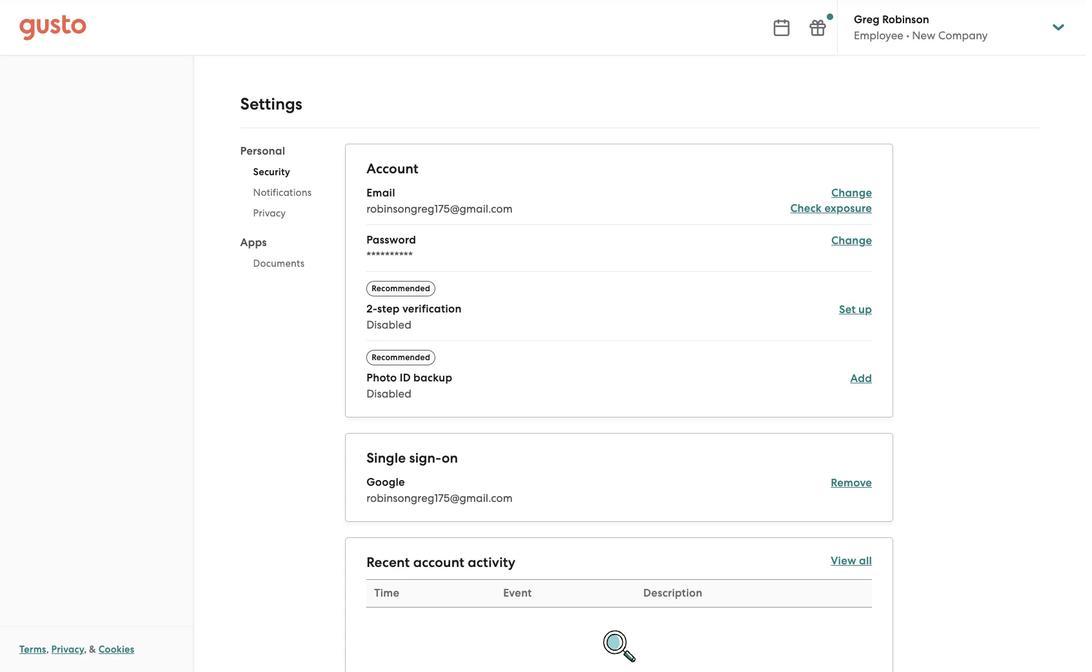 Task type: locate. For each thing, give the bounding box(es) containing it.
disabled for photo
[[367, 388, 412, 400]]

1 robinsongreg175@gmail.com from the top
[[367, 203, 513, 215]]

view
[[831, 555, 857, 568]]

privacy link
[[240, 203, 325, 224], [51, 644, 84, 656]]

disabled inside photo id backup disabled
[[367, 388, 412, 400]]

view all
[[831, 555, 872, 568]]

recent account activity group
[[367, 554, 872, 673]]

add
[[851, 372, 872, 386]]

account
[[413, 555, 465, 571]]

recommended up step
[[372, 284, 430, 293]]

all
[[859, 555, 872, 568]]

disabled down step
[[367, 319, 412, 331]]

email robinsongreg175@gmail.com
[[367, 186, 513, 215]]

0 vertical spatial change button
[[832, 186, 872, 201]]

0 vertical spatial change
[[832, 186, 872, 200]]

recent
[[367, 555, 410, 571]]

email element
[[367, 186, 872, 225]]

2 , from the left
[[84, 644, 87, 656]]

1 change from the top
[[832, 186, 872, 200]]

change check exposure
[[791, 186, 872, 215]]

settings
[[240, 94, 302, 114]]

1 vertical spatial recommended
[[372, 353, 430, 362]]

notifications link
[[240, 183, 325, 203]]

set up
[[839, 303, 872, 317]]

account group
[[367, 160, 872, 402]]

id
[[400, 371, 411, 385]]

terms link
[[19, 644, 46, 656]]

change inside password element
[[832, 234, 872, 248]]

greg robinson employee • new company
[[854, 13, 988, 42]]

recommended inside photo id backup element
[[372, 353, 430, 362]]

0 horizontal spatial privacy link
[[51, 644, 84, 656]]

up
[[859, 303, 872, 317]]

photo
[[367, 371, 397, 385]]

group
[[240, 144, 325, 278]]

robinsongreg175@gmail.com up password
[[367, 203, 513, 215]]

personal
[[240, 145, 285, 158]]

change inside change check exposure
[[832, 186, 872, 200]]

1 disabled from the top
[[367, 319, 412, 331]]

1 horizontal spatial ,
[[84, 644, 87, 656]]

recommended up id
[[372, 353, 430, 362]]

2 recommended from the top
[[372, 353, 430, 362]]

privacy link left the &
[[51, 644, 84, 656]]

1 horizontal spatial privacy link
[[240, 203, 325, 224]]

check
[[791, 202, 822, 215]]

privacy down notifications link
[[253, 208, 286, 219]]

google
[[367, 476, 405, 489]]

description
[[644, 587, 703, 600]]

2 change button from the top
[[832, 234, 872, 249]]

company
[[939, 29, 988, 42]]

disabled
[[367, 319, 412, 331], [367, 388, 412, 400]]

terms
[[19, 644, 46, 656]]

set up link
[[839, 303, 872, 317]]

set
[[839, 303, 856, 317]]

recommended inside 2-step verification 'element'
[[372, 284, 430, 293]]

&
[[89, 644, 96, 656]]

step
[[377, 302, 400, 316]]

apps
[[240, 236, 267, 250]]

change up exposure
[[832, 186, 872, 200]]

privacy link down notifications
[[240, 203, 325, 224]]

change button
[[832, 186, 872, 201], [832, 234, 872, 249]]

1 vertical spatial change
[[832, 234, 872, 248]]

home image
[[19, 15, 86, 40]]

2 robinsongreg175@gmail.com from the top
[[367, 492, 513, 505]]

disabled inside 2-step verification disabled
[[367, 319, 412, 331]]

1 vertical spatial disabled
[[367, 388, 412, 400]]

0 vertical spatial recommended
[[372, 284, 430, 293]]

backup
[[414, 371, 453, 385]]

recommended for id
[[372, 353, 430, 362]]

privacy left the &
[[51, 644, 84, 656]]

1 horizontal spatial privacy
[[253, 208, 286, 219]]

single
[[367, 450, 406, 467]]

greg
[[854, 13, 880, 26]]

0 horizontal spatial ,
[[46, 644, 49, 656]]

1 vertical spatial change button
[[832, 234, 872, 249]]

activity
[[468, 555, 516, 571]]

1 vertical spatial robinsongreg175@gmail.com
[[367, 492, 513, 505]]

change button up exposure
[[832, 186, 872, 201]]

documents link
[[240, 254, 325, 274]]

2 change from the top
[[832, 234, 872, 248]]

robinsongreg175@gmail.com down "on" at left bottom
[[367, 492, 513, 505]]

0 vertical spatial disabled
[[367, 319, 412, 331]]

list
[[367, 186, 872, 402]]

robinsongreg175@gmail.com for google
[[367, 492, 513, 505]]

recommended
[[372, 284, 430, 293], [372, 353, 430, 362]]

privacy
[[253, 208, 286, 219], [51, 644, 84, 656]]

change button inside password element
[[832, 234, 872, 249]]

disabled down photo
[[367, 388, 412, 400]]

robinsongreg175@gmail.com inside google element
[[367, 492, 513, 505]]

photo id backup element
[[367, 349, 872, 402]]

0 vertical spatial robinsongreg175@gmail.com
[[367, 203, 513, 215]]

change
[[832, 186, 872, 200], [832, 234, 872, 248]]

exposure
[[825, 202, 872, 215]]

robinsongreg175@gmail.com
[[367, 203, 513, 215], [367, 492, 513, 505]]

robinsongreg175@gmail.com inside email element
[[367, 203, 513, 215]]

,
[[46, 644, 49, 656], [84, 644, 87, 656]]

1 recommended from the top
[[372, 284, 430, 293]]

change for change check exposure
[[832, 186, 872, 200]]

2 disabled from the top
[[367, 388, 412, 400]]

1 change button from the top
[[832, 186, 872, 201]]

change down exposure
[[832, 234, 872, 248]]

2-
[[367, 302, 377, 316]]

1 vertical spatial privacy
[[51, 644, 84, 656]]

recent account activity
[[367, 555, 516, 571]]

google robinsongreg175@gmail.com
[[367, 476, 513, 505]]

single sign-on group
[[367, 449, 872, 506]]

change button down exposure
[[832, 234, 872, 249]]

change for change
[[832, 234, 872, 248]]



Task type: vqa. For each thing, say whether or not it's contained in the screenshot.
list containing Email
yes



Task type: describe. For each thing, give the bounding box(es) containing it.
remove button
[[831, 476, 872, 491]]

google element
[[367, 475, 872, 506]]

security
[[253, 166, 290, 178]]

email
[[367, 186, 395, 200]]

photo id backup disabled
[[367, 371, 453, 400]]

gusto navigation element
[[0, 55, 193, 107]]

single sign-on
[[367, 450, 458, 467]]

view all link
[[831, 554, 872, 569]]

1 , from the left
[[46, 644, 49, 656]]

check exposure link
[[791, 201, 872, 217]]

password element
[[367, 233, 872, 272]]

1 vertical spatial privacy link
[[51, 644, 84, 656]]

**********
[[367, 250, 413, 263]]

security link
[[240, 162, 325, 183]]

robinsongreg175@gmail.com for email
[[367, 203, 513, 215]]

0 vertical spatial privacy link
[[240, 203, 325, 224]]

notifications
[[253, 187, 312, 199]]

on
[[442, 450, 458, 467]]

disabled for 2-
[[367, 319, 412, 331]]

cookies
[[99, 644, 134, 656]]

•
[[907, 29, 910, 42]]

password **********
[[367, 234, 416, 263]]

0 horizontal spatial privacy
[[51, 644, 84, 656]]

recommended for step
[[372, 284, 430, 293]]

verification
[[402, 302, 462, 316]]

time
[[374, 587, 400, 600]]

password
[[367, 234, 416, 247]]

event
[[503, 587, 532, 600]]

list containing email
[[367, 186, 872, 402]]

change button inside email element
[[832, 186, 872, 201]]

account
[[367, 161, 419, 177]]

sign-
[[409, 450, 442, 467]]

add button
[[851, 371, 872, 387]]

cookies button
[[99, 643, 134, 658]]

terms , privacy , & cookies
[[19, 644, 134, 656]]

new
[[912, 29, 936, 42]]

0 vertical spatial privacy
[[253, 208, 286, 219]]

group containing personal
[[240, 144, 325, 278]]

remove
[[831, 477, 872, 490]]

robinson
[[883, 13, 929, 26]]

documents
[[253, 258, 305, 270]]

2-step verification element
[[367, 280, 872, 341]]

employee
[[854, 29, 904, 42]]

2-step verification disabled
[[367, 302, 462, 331]]



